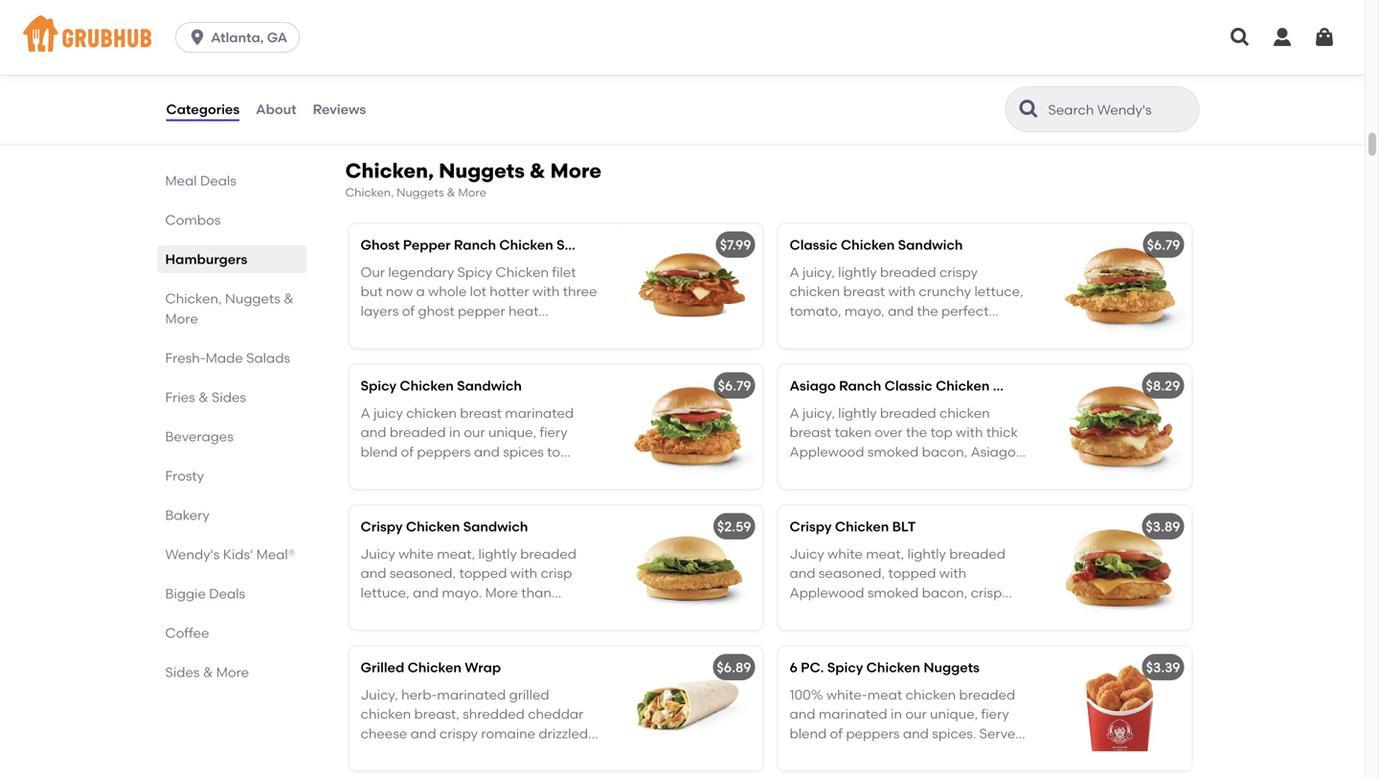 Task type: vqa. For each thing, say whether or not it's contained in the screenshot.
off
no



Task type: describe. For each thing, give the bounding box(es) containing it.
creamy
[[403, 745, 453, 761]]

$3.39
[[1147, 659, 1181, 676]]

nuggets down 'perfectly'
[[924, 659, 980, 676]]

wendy's kids' meal®
[[165, 546, 296, 562]]

topped for and
[[459, 565, 507, 581]]

tomato,
[[842, 604, 894, 620]]

lettuce, inside juicy white meat, lightly breaded and seasoned, topped with applewood smoked bacon, crisp lettuce, tomato, cheese, and mayo. a classic taste, perfectly reinvented.
[[790, 604, 839, 620]]

size.
[[538, 604, 565, 620]]

ga
[[267, 29, 288, 46]]

spicy chicken sandwich
[[361, 378, 522, 394]]

meat, for blt
[[866, 546, 905, 562]]

atlanta, ga
[[211, 29, 288, 46]]

juicy for juicy white meat, lightly breaded and seasoned, topped with crisp lettuce, and mayo. more than delicious, and just the right size.
[[361, 546, 396, 562]]

meat, for sandwich
[[437, 546, 475, 562]]

chicken, for chicken, nuggets & more chicken, nuggets & more
[[345, 158, 434, 183]]

wrapped
[[361, 764, 420, 779]]

romaine
[[481, 725, 536, 742]]

juicy white meat, lightly breaded and seasoned, topped with applewood smoked bacon, crisp lettuce, tomato, cheese, and mayo. a classic taste, perfectly reinvented.
[[790, 546, 1023, 640]]

salads
[[246, 350, 290, 366]]

cheese
[[361, 725, 407, 742]]

grilled
[[361, 659, 405, 676]]

warm
[[470, 764, 507, 779]]

asiago ranch classic chicken club image
[[1049, 365, 1193, 489]]

0 vertical spatial ranch
[[454, 237, 496, 253]]

$6.89
[[717, 659, 752, 676]]

$6.79 for spicy chicken sandwich
[[718, 378, 752, 394]]

shredded
[[463, 706, 525, 722]]

about
[[256, 101, 297, 117]]

applewood
[[790, 585, 865, 601]]

crispy for crispy chicken sandwich
[[361, 519, 403, 535]]

chicken, nuggets & more chicken, nuggets & more
[[345, 158, 602, 199]]

& right 'fries'
[[198, 389, 209, 405]]

juicy white meat, lightly breaded and seasoned, topped with crisp lettuce, and mayo. more than delicious, and just the right size.
[[361, 546, 577, 620]]

classic
[[803, 623, 847, 640]]

white for smoked
[[828, 546, 863, 562]]

ghost pepper ranch chicken sandwich image
[[620, 224, 763, 348]]

reviews button
[[312, 75, 367, 144]]

hamburgers
[[165, 251, 248, 267]]

0 horizontal spatial spicy
[[361, 378, 397, 394]]

chicken
[[361, 706, 411, 722]]

atlanta, ga button
[[175, 22, 308, 53]]

beverages
[[165, 428, 234, 445]]

sandwich for classic chicken sandwich
[[899, 237, 963, 253]]

categories
[[166, 101, 240, 117]]

juicy, herb-marinated grilled chicken breast, shredded cheddar cheese and crispy romaine drizzled with a creamy ranch sauce and all wrapped up in a warm tortilla.
[[361, 687, 588, 779]]

bakery
[[165, 507, 210, 523]]

in
[[443, 764, 455, 779]]

with for crisp
[[940, 565, 967, 581]]

pc.
[[801, 659, 825, 676]]

asiago ranch classic chicken club
[[790, 378, 1025, 394]]

svg image
[[188, 28, 207, 47]]

biggie
[[165, 585, 206, 602]]

crisp inside juicy white meat, lightly breaded and seasoned, topped with applewood smoked bacon, crisp lettuce, tomato, cheese, and mayo. a classic taste, perfectly reinvented.
[[971, 585, 1003, 601]]

made
[[206, 350, 243, 366]]

nuggets up 'ghost pepper ranch chicken sandwich'
[[439, 158, 525, 183]]

just
[[454, 604, 477, 620]]

with for mayo.
[[511, 565, 538, 581]]

fries & sides
[[165, 389, 246, 405]]

loaded nacho triple cheeseburger image
[[620, 0, 763, 118]]

1 vertical spatial a
[[458, 764, 467, 779]]

$6.79 for classic chicken sandwich
[[1148, 237, 1181, 253]]

wrap
[[465, 659, 501, 676]]

wendy's
[[165, 546, 220, 562]]

& up 'ghost pepper ranch chicken sandwich'
[[530, 158, 546, 183]]

grilled chicken wrap
[[361, 659, 501, 676]]

herb-
[[402, 687, 437, 703]]

asiago
[[790, 378, 836, 394]]

breast,
[[414, 706, 460, 722]]

juicy,
[[361, 687, 398, 703]]

chicken, nuggets & more
[[165, 290, 294, 327]]

atlanta,
[[211, 29, 264, 46]]

with inside juicy, herb-marinated grilled chicken breast, shredded cheddar cheese and crispy romaine drizzled with a creamy ranch sauce and all wrapped up in a warm tortilla.
[[361, 745, 388, 761]]

categories button
[[165, 75, 241, 144]]

fresh-
[[165, 350, 206, 366]]

$3.89
[[1146, 519, 1181, 535]]

smoked
[[868, 585, 919, 601]]

0 vertical spatial classic
[[790, 237, 838, 253]]

the
[[480, 604, 501, 620]]

more inside chicken, nuggets & more
[[165, 310, 198, 327]]

taste,
[[850, 623, 887, 640]]

cheese,
[[897, 604, 947, 620]]

breaded for juicy white meat, lightly breaded and seasoned, topped with crisp lettuce, and mayo. more than delicious, and just the right size.
[[521, 546, 577, 562]]

1 vertical spatial sides
[[165, 664, 200, 680]]

2 svg image from the left
[[1272, 26, 1295, 49]]

combos
[[165, 212, 221, 228]]

1 horizontal spatial ranch
[[840, 378, 882, 394]]

white for lettuce,
[[399, 546, 434, 562]]



Task type: locate. For each thing, give the bounding box(es) containing it.
0 horizontal spatial svg image
[[1229, 26, 1252, 49]]

meat, down crispy chicken sandwich
[[437, 546, 475, 562]]

1 horizontal spatial lightly
[[908, 546, 947, 562]]

$2.59
[[718, 519, 752, 535]]

crispy up the delicious,
[[361, 519, 403, 535]]

svg image
[[1229, 26, 1252, 49], [1272, 26, 1295, 49], [1314, 26, 1337, 49]]

chicken
[[500, 237, 554, 253], [841, 237, 895, 253], [400, 378, 454, 394], [936, 378, 990, 394], [406, 519, 460, 535], [835, 519, 889, 535], [408, 659, 462, 676], [867, 659, 921, 676]]

2 seasoned, from the left
[[819, 565, 886, 581]]

with inside juicy white meat, lightly breaded and seasoned, topped with crisp lettuce, and mayo. more than delicious, and just the right size.
[[511, 565, 538, 581]]

ranch
[[456, 745, 494, 761]]

1 vertical spatial ranch
[[840, 378, 882, 394]]

1 horizontal spatial crisp
[[971, 585, 1003, 601]]

about button
[[255, 75, 298, 144]]

6
[[790, 659, 798, 676]]

juicy inside juicy white meat, lightly breaded and seasoned, topped with applewood smoked bacon, crisp lettuce, tomato, cheese, and mayo. a classic taste, perfectly reinvented.
[[790, 546, 825, 562]]

lettuce, up the classic on the right bottom of the page
[[790, 604, 839, 620]]

3 svg image from the left
[[1314, 26, 1337, 49]]

0 horizontal spatial crisp
[[541, 565, 572, 581]]

drizzled
[[539, 725, 588, 742]]

ranch
[[454, 237, 496, 253], [840, 378, 882, 394]]

juicy inside juicy white meat, lightly breaded and seasoned, topped with crisp lettuce, and mayo. more than delicious, and just the right size.
[[361, 546, 396, 562]]

mayo.
[[442, 585, 482, 601], [980, 604, 1020, 620]]

1 lightly from the left
[[479, 546, 517, 562]]

0 vertical spatial a
[[391, 745, 400, 761]]

crispy chicken sandwich
[[361, 519, 528, 535]]

deals down wendy's kids' meal®
[[209, 585, 245, 602]]

0 vertical spatial $6.79
[[1148, 237, 1181, 253]]

meat, down blt at the right of the page
[[866, 546, 905, 562]]

ranch right pepper
[[454, 237, 496, 253]]

1 horizontal spatial lettuce,
[[790, 604, 839, 620]]

seasoned, inside juicy white meat, lightly breaded and seasoned, topped with applewood smoked bacon, crisp lettuce, tomato, cheese, and mayo. a classic taste, perfectly reinvented.
[[819, 565, 886, 581]]

Search Wendy's search field
[[1047, 101, 1194, 119]]

0 horizontal spatial meat,
[[437, 546, 475, 562]]

crispy
[[440, 725, 478, 742]]

sides & more
[[165, 664, 249, 680]]

bacon,
[[922, 585, 968, 601]]

1 breaded from the left
[[521, 546, 577, 562]]

cheddar
[[528, 706, 584, 722]]

crispy chicken blt
[[790, 519, 916, 535]]

2 breaded from the left
[[950, 546, 1006, 562]]

nuggets up pepper
[[397, 185, 444, 199]]

lettuce, up the delicious,
[[361, 585, 410, 601]]

coffee
[[165, 625, 209, 641]]

juicy up 'applewood'
[[790, 546, 825, 562]]

1 horizontal spatial white
[[828, 546, 863, 562]]

a
[[790, 623, 800, 640]]

ghost
[[361, 237, 400, 253]]

0 horizontal spatial lightly
[[479, 546, 517, 562]]

crisp up reinvented.
[[971, 585, 1003, 601]]

chicken, inside chicken, nuggets & more
[[165, 290, 222, 307]]

2 crispy from the left
[[790, 519, 832, 535]]

grilled chicken wrap image
[[620, 646, 763, 771]]

& inside chicken, nuggets & more
[[284, 290, 294, 307]]

fresh-made salads
[[165, 350, 290, 366]]

white inside juicy white meat, lightly breaded and seasoned, topped with applewood smoked bacon, crisp lettuce, tomato, cheese, and mayo. a classic taste, perfectly reinvented.
[[828, 546, 863, 562]]

$6.79
[[1148, 237, 1181, 253], [718, 378, 752, 394]]

1 vertical spatial crisp
[[971, 585, 1003, 601]]

crispy for crispy chicken blt
[[790, 519, 832, 535]]

topped inside juicy white meat, lightly breaded and seasoned, topped with crisp lettuce, and mayo. more than delicious, and just the right size.
[[459, 565, 507, 581]]

classic
[[790, 237, 838, 253], [885, 378, 933, 394]]

2 horizontal spatial svg image
[[1314, 26, 1337, 49]]

2 white from the left
[[828, 546, 863, 562]]

0 horizontal spatial with
[[361, 745, 388, 761]]

blt
[[893, 519, 916, 535]]

breaded for juicy white meat, lightly breaded and seasoned, topped with applewood smoked bacon, crisp lettuce, tomato, cheese, and mayo. a classic taste, perfectly reinvented.
[[950, 546, 1006, 562]]

1 horizontal spatial $6.79
[[1148, 237, 1181, 253]]

0 horizontal spatial mayo.
[[442, 585, 482, 601]]

ghost pepper ranch chicken sandwich
[[361, 237, 622, 253]]

lightly for crispy chicken sandwich
[[479, 546, 517, 562]]

deals right 'meal'
[[200, 172, 237, 189]]

lightly
[[479, 546, 517, 562], [908, 546, 947, 562]]

1 vertical spatial spicy
[[828, 659, 864, 676]]

1 horizontal spatial svg image
[[1272, 26, 1295, 49]]

1 svg image from the left
[[1229, 26, 1252, 49]]

6 pc. spicy chicken nuggets
[[790, 659, 980, 676]]

crispy up 'applewood'
[[790, 519, 832, 535]]

sides down fresh-made salads
[[212, 389, 246, 405]]

1 vertical spatial lettuce,
[[790, 604, 839, 620]]

mayo. inside juicy white meat, lightly breaded and seasoned, topped with applewood smoked bacon, crisp lettuce, tomato, cheese, and mayo. a classic taste, perfectly reinvented.
[[980, 604, 1020, 620]]

tortilla.
[[510, 764, 556, 779]]

1 juicy from the left
[[361, 546, 396, 562]]

breaded inside juicy white meat, lightly breaded and seasoned, topped with applewood smoked bacon, crisp lettuce, tomato, cheese, and mayo. a classic taste, perfectly reinvented.
[[950, 546, 1006, 562]]

crisp
[[541, 565, 572, 581], [971, 585, 1003, 601]]

1 seasoned, from the left
[[390, 565, 456, 581]]

classic chicken sandwich
[[790, 237, 963, 253]]

with inside juicy white meat, lightly breaded and seasoned, topped with applewood smoked bacon, crisp lettuce, tomato, cheese, and mayo. a classic taste, perfectly reinvented.
[[940, 565, 967, 581]]

0 horizontal spatial crispy
[[361, 519, 403, 535]]

1 horizontal spatial breaded
[[950, 546, 1006, 562]]

grilled
[[509, 687, 550, 703]]

deals for biggie deals
[[209, 585, 245, 602]]

with up than
[[511, 565, 538, 581]]

lettuce,
[[361, 585, 410, 601], [790, 604, 839, 620]]

biggie deals
[[165, 585, 245, 602]]

search icon image
[[1018, 98, 1041, 121]]

juicy for juicy white meat, lightly breaded and seasoned, topped with applewood smoked bacon, crisp lettuce, tomato, cheese, and mayo. a classic taste, perfectly reinvented.
[[790, 546, 825, 562]]

0 vertical spatial lettuce,
[[361, 585, 410, 601]]

lightly inside juicy white meat, lightly breaded and seasoned, topped with applewood smoked bacon, crisp lettuce, tomato, cheese, and mayo. a classic taste, perfectly reinvented.
[[908, 546, 947, 562]]

marinated
[[437, 687, 506, 703]]

more inside juicy white meat, lightly breaded and seasoned, topped with crisp lettuce, and mayo. more than delicious, and just the right size.
[[485, 585, 518, 601]]

mayo. up just
[[442, 585, 482, 601]]

0 horizontal spatial breaded
[[521, 546, 577, 562]]

1 vertical spatial deals
[[209, 585, 245, 602]]

crispy chicken blt image
[[1049, 506, 1193, 630]]

deals for meal deals
[[200, 172, 237, 189]]

1 vertical spatial classic
[[885, 378, 933, 394]]

fries
[[165, 389, 195, 405]]

topped
[[459, 565, 507, 581], [889, 565, 937, 581]]

0 vertical spatial sides
[[212, 389, 246, 405]]

mayo. inside juicy white meat, lightly breaded and seasoned, topped with crisp lettuce, and mayo. more than delicious, and just the right size.
[[442, 585, 482, 601]]

ranch right asiago on the right of the page
[[840, 378, 882, 394]]

mayo. up reinvented.
[[980, 604, 1020, 620]]

kids'
[[223, 546, 253, 562]]

up
[[423, 764, 440, 779]]

1 crispy from the left
[[361, 519, 403, 535]]

sandwich for spicy chicken sandwich
[[457, 378, 522, 394]]

lightly down blt at the right of the page
[[908, 546, 947, 562]]

meal deals
[[165, 172, 237, 189]]

0 horizontal spatial juicy
[[361, 546, 396, 562]]

2 vertical spatial chicken,
[[165, 290, 222, 307]]

main navigation navigation
[[0, 0, 1366, 75]]

1 horizontal spatial with
[[511, 565, 538, 581]]

all
[[569, 745, 584, 761]]

perfectly
[[890, 623, 947, 640]]

than
[[522, 585, 552, 601]]

sandwich
[[557, 237, 622, 253], [899, 237, 963, 253], [457, 378, 522, 394], [463, 519, 528, 535]]

meat, inside juicy white meat, lightly breaded and seasoned, topped with crisp lettuce, and mayo. more than delicious, and just the right size.
[[437, 546, 475, 562]]

0 horizontal spatial classic
[[790, 237, 838, 253]]

0 horizontal spatial lettuce,
[[361, 585, 410, 601]]

pretzel baconator® image
[[1049, 0, 1193, 118]]

white inside juicy white meat, lightly breaded and seasoned, topped with crisp lettuce, and mayo. more than delicious, and just the right size.
[[399, 546, 434, 562]]

6 pc. spicy chicken nuggets image
[[1049, 646, 1193, 771]]

$8.29
[[1147, 378, 1181, 394]]

breaded inside juicy white meat, lightly breaded and seasoned, topped with crisp lettuce, and mayo. more than delicious, and just the right size.
[[521, 546, 577, 562]]

sides down coffee
[[165, 664, 200, 680]]

0 horizontal spatial sides
[[165, 664, 200, 680]]

right
[[504, 604, 535, 620]]

sandwich for crispy chicken sandwich
[[463, 519, 528, 535]]

topped inside juicy white meat, lightly breaded and seasoned, topped with applewood smoked bacon, crisp lettuce, tomato, cheese, and mayo. a classic taste, perfectly reinvented.
[[889, 565, 937, 581]]

seasoned, up the delicious,
[[390, 565, 456, 581]]

1 horizontal spatial classic
[[885, 378, 933, 394]]

reviews
[[313, 101, 366, 117]]

2 juicy from the left
[[790, 546, 825, 562]]

0 horizontal spatial $6.79
[[718, 378, 752, 394]]

0 vertical spatial spicy
[[361, 378, 397, 394]]

1 horizontal spatial topped
[[889, 565, 937, 581]]

1 white from the left
[[399, 546, 434, 562]]

1 horizontal spatial sides
[[212, 389, 246, 405]]

a right in
[[458, 764, 467, 779]]

seasoned, up 'applewood'
[[819, 565, 886, 581]]

0 vertical spatial deals
[[200, 172, 237, 189]]

seasoned, for lettuce,
[[390, 565, 456, 581]]

white
[[399, 546, 434, 562], [828, 546, 863, 562]]

2 lightly from the left
[[908, 546, 947, 562]]

1 topped from the left
[[459, 565, 507, 581]]

&
[[530, 158, 546, 183], [447, 185, 456, 199], [284, 290, 294, 307], [198, 389, 209, 405], [203, 664, 213, 680]]

a up wrapped
[[391, 745, 400, 761]]

with down the "cheese"
[[361, 745, 388, 761]]

1 meat, from the left
[[437, 546, 475, 562]]

lettuce, inside juicy white meat, lightly breaded and seasoned, topped with crisp lettuce, and mayo. more than delicious, and just the right size.
[[361, 585, 410, 601]]

breaded up than
[[521, 546, 577, 562]]

seasoned, inside juicy white meat, lightly breaded and seasoned, topped with crisp lettuce, and mayo. more than delicious, and just the right size.
[[390, 565, 456, 581]]

topped up the
[[459, 565, 507, 581]]

2 topped from the left
[[889, 565, 937, 581]]

meal®
[[256, 546, 296, 562]]

meal
[[165, 172, 197, 189]]

1 horizontal spatial mayo.
[[980, 604, 1020, 620]]

club
[[993, 378, 1025, 394]]

spicy
[[361, 378, 397, 394], [828, 659, 864, 676]]

0 horizontal spatial seasoned,
[[390, 565, 456, 581]]

2 horizontal spatial with
[[940, 565, 967, 581]]

$7.99
[[720, 237, 752, 253]]

1 vertical spatial $6.79
[[718, 378, 752, 394]]

nuggets down hamburgers
[[225, 290, 281, 307]]

1 horizontal spatial spicy
[[828, 659, 864, 676]]

1 horizontal spatial juicy
[[790, 546, 825, 562]]

0 vertical spatial mayo.
[[442, 585, 482, 601]]

juicy
[[361, 546, 396, 562], [790, 546, 825, 562]]

breaded up bacon,
[[950, 546, 1006, 562]]

nuggets
[[439, 158, 525, 183], [397, 185, 444, 199], [225, 290, 281, 307], [924, 659, 980, 676]]

white down the crispy chicken blt
[[828, 546, 863, 562]]

2 meat, from the left
[[866, 546, 905, 562]]

0 horizontal spatial a
[[391, 745, 400, 761]]

1 vertical spatial mayo.
[[980, 604, 1020, 620]]

0 horizontal spatial topped
[[459, 565, 507, 581]]

lightly inside juicy white meat, lightly breaded and seasoned, topped with crisp lettuce, and mayo. more than delicious, and just the right size.
[[479, 546, 517, 562]]

seasoned, for smoked
[[819, 565, 886, 581]]

reinvented.
[[951, 623, 1023, 640]]

lightly up the
[[479, 546, 517, 562]]

delicious,
[[361, 604, 422, 620]]

sauce
[[497, 745, 537, 761]]

0 vertical spatial chicken,
[[345, 158, 434, 183]]

1 horizontal spatial a
[[458, 764, 467, 779]]

pepper
[[403, 237, 451, 253]]

0 vertical spatial crisp
[[541, 565, 572, 581]]

& up salads
[[284, 290, 294, 307]]

meat, inside juicy white meat, lightly breaded and seasoned, topped with applewood smoked bacon, crisp lettuce, tomato, cheese, and mayo. a classic taste, perfectly reinvented.
[[866, 546, 905, 562]]

topped for bacon,
[[889, 565, 937, 581]]

0 horizontal spatial white
[[399, 546, 434, 562]]

crispy chicken sandwich image
[[620, 506, 763, 630]]

1 vertical spatial chicken,
[[345, 185, 394, 199]]

a
[[391, 745, 400, 761], [458, 764, 467, 779]]

juicy up the delicious,
[[361, 546, 396, 562]]

1 horizontal spatial crispy
[[790, 519, 832, 535]]

crisp up than
[[541, 565, 572, 581]]

and
[[361, 565, 387, 581], [790, 565, 816, 581], [413, 585, 439, 601], [425, 604, 451, 620], [951, 604, 976, 620], [411, 725, 437, 742], [540, 745, 566, 761]]

with up bacon,
[[940, 565, 967, 581]]

crispy
[[361, 519, 403, 535], [790, 519, 832, 535]]

& down coffee
[[203, 664, 213, 680]]

chicken, for chicken, nuggets & more
[[165, 290, 222, 307]]

crisp inside juicy white meat, lightly breaded and seasoned, topped with crisp lettuce, and mayo. more than delicious, and just the right size.
[[541, 565, 572, 581]]

spicy chicken sandwich image
[[620, 365, 763, 489]]

& up pepper
[[447, 185, 456, 199]]

1 horizontal spatial meat,
[[866, 546, 905, 562]]

nuggets inside chicken, nuggets & more
[[225, 290, 281, 307]]

sides
[[212, 389, 246, 405], [165, 664, 200, 680]]

frosty
[[165, 468, 204, 484]]

chicken,
[[345, 158, 434, 183], [345, 185, 394, 199], [165, 290, 222, 307]]

topped up smoked
[[889, 565, 937, 581]]

0 horizontal spatial ranch
[[454, 237, 496, 253]]

classic chicken sandwich image
[[1049, 224, 1193, 348]]

lightly for crispy chicken blt
[[908, 546, 947, 562]]

1 horizontal spatial seasoned,
[[819, 565, 886, 581]]

white down crispy chicken sandwich
[[399, 546, 434, 562]]



